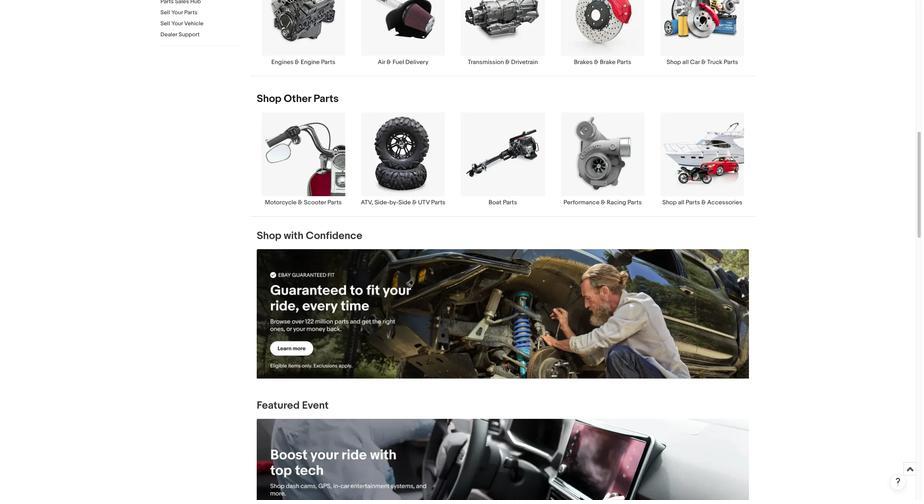 Task type: vqa. For each thing, say whether or not it's contained in the screenshot.
second 3%
no



Task type: locate. For each thing, give the bounding box(es) containing it.
& right car
[[701, 58, 706, 66]]

sell
[[160, 9, 170, 16], [160, 20, 170, 27]]

shop
[[667, 58, 681, 66], [257, 93, 281, 105], [662, 199, 677, 207], [257, 230, 281, 242]]

& inside transmission & drivetrain link
[[505, 58, 510, 66]]

sell your parts link
[[160, 9, 244, 17]]

2 sell from the top
[[160, 20, 170, 27]]

& inside "motorcycle & scooter parts" link
[[298, 199, 302, 207]]

side-
[[374, 199, 389, 207]]

parts
[[184, 9, 197, 16], [321, 58, 335, 66], [617, 58, 631, 66], [724, 58, 738, 66], [314, 93, 339, 105], [327, 199, 342, 207], [431, 199, 445, 207], [503, 199, 517, 207], [627, 199, 642, 207], [686, 199, 700, 207]]

& for brakes & brake parts
[[594, 58, 599, 66]]

0 vertical spatial none text field
[[257, 249, 749, 379]]

1 vertical spatial sell
[[160, 20, 170, 27]]

air & fuel delivery link
[[353, 0, 453, 66]]

help, opens dialogs image
[[894, 478, 902, 486]]

& inside air & fuel delivery 'link'
[[387, 58, 391, 66]]

transmission & drivetrain
[[468, 58, 538, 66]]

transmission & drivetrain link
[[453, 0, 553, 66]]

brakes & brake parts link
[[553, 0, 652, 66]]

0 vertical spatial your
[[171, 9, 183, 16]]

vehicle
[[184, 20, 203, 27]]

dealer
[[160, 31, 177, 38]]

shop for shop other parts
[[257, 93, 281, 105]]

your
[[171, 9, 183, 16], [171, 20, 183, 27]]

& for air & fuel delivery
[[387, 58, 391, 66]]

& left racing
[[601, 199, 605, 207]]

parts right scooter
[[327, 199, 342, 207]]

fuel
[[393, 58, 404, 66]]

& left "engine"
[[295, 58, 299, 66]]

& left scooter
[[298, 199, 302, 207]]

none text field for shop with confidence
[[257, 249, 749, 379]]

& left utv
[[412, 199, 417, 207]]

& inside shop all parts & accessories link
[[701, 199, 706, 207]]

& for performance & racing parts
[[601, 199, 605, 207]]

shop all parts & accessories link
[[652, 112, 752, 207]]

brake
[[600, 58, 616, 66]]

performance & racing parts link
[[553, 112, 652, 207]]

1 vertical spatial all
[[678, 199, 684, 207]]

&
[[295, 58, 299, 66], [387, 58, 391, 66], [505, 58, 510, 66], [594, 58, 599, 66], [701, 58, 706, 66], [298, 199, 302, 207], [412, 199, 417, 207], [601, 199, 605, 207], [701, 199, 706, 207]]

by-
[[389, 199, 398, 207]]

motorcycle & scooter parts link
[[253, 112, 353, 207]]

0 vertical spatial all
[[682, 58, 689, 66]]

0 vertical spatial sell
[[160, 9, 170, 16]]

& left brake
[[594, 58, 599, 66]]

shop other parts
[[257, 93, 339, 105]]

& inside shop all car & truck parts link
[[701, 58, 706, 66]]

shop all car & truck parts link
[[652, 0, 752, 66]]

engines & engine parts link
[[253, 0, 353, 66]]

& inside engines & engine parts link
[[295, 58, 299, 66]]

boat
[[489, 199, 501, 207]]

& inside brakes & brake parts link
[[594, 58, 599, 66]]

parts right truck
[[724, 58, 738, 66]]

& inside performance & racing parts link
[[601, 199, 605, 207]]

featured event
[[257, 400, 329, 412]]

2 none text field from the top
[[257, 419, 749, 500]]

& left drivetrain
[[505, 58, 510, 66]]

performance
[[563, 199, 600, 207]]

brakes
[[574, 58, 593, 66]]

none text field guaranteed to fit your ride, every time
[[257, 249, 749, 379]]

None text field
[[257, 249, 749, 379], [257, 419, 749, 500]]

air
[[378, 58, 385, 66]]

parts right "engine"
[[321, 58, 335, 66]]

atv, side-by-side & utv parts link
[[353, 112, 453, 207]]

1 your from the top
[[171, 9, 183, 16]]

1 vertical spatial none text field
[[257, 419, 749, 500]]

transmission
[[468, 58, 504, 66]]

parts up vehicle
[[184, 9, 197, 16]]

& left accessories on the top right of page
[[701, 199, 706, 207]]

& right air
[[387, 58, 391, 66]]

engines
[[271, 58, 293, 66]]

1 sell from the top
[[160, 9, 170, 16]]

2 your from the top
[[171, 20, 183, 27]]

featured
[[257, 400, 300, 412]]

1 vertical spatial your
[[171, 20, 183, 27]]

parts right utv
[[431, 199, 445, 207]]

all
[[682, 58, 689, 66], [678, 199, 684, 207]]

1 none text field from the top
[[257, 249, 749, 379]]

none text field for featured event
[[257, 419, 749, 500]]



Task type: describe. For each thing, give the bounding box(es) containing it.
& for transmission & drivetrain
[[505, 58, 510, 66]]

performance & racing parts
[[563, 199, 642, 207]]

parts inside "sell your parts sell your vehicle dealer support"
[[184, 9, 197, 16]]

air & fuel delivery
[[378, 58, 428, 66]]

motorcycle & scooter parts
[[265, 199, 342, 207]]

& for engines & engine parts
[[295, 58, 299, 66]]

engine
[[301, 58, 320, 66]]

parts right the other
[[314, 93, 339, 105]]

all for parts
[[678, 199, 684, 207]]

sell your parts sell your vehicle dealer support
[[160, 9, 203, 38]]

all for car
[[682, 58, 689, 66]]

with
[[284, 230, 304, 242]]

brakes & brake parts
[[574, 58, 631, 66]]

shop for shop all car & truck parts
[[667, 58, 681, 66]]

delivery
[[405, 58, 428, 66]]

boat parts link
[[453, 112, 553, 207]]

support
[[179, 31, 200, 38]]

shop with confidence
[[257, 230, 362, 242]]

engines & engine parts
[[271, 58, 335, 66]]

car
[[690, 58, 700, 66]]

sell your vehicle link
[[160, 20, 244, 28]]

guaranteed to fit your ride, every time image
[[257, 249, 749, 379]]

parts left accessories on the top right of page
[[686, 199, 700, 207]]

shop for shop all parts & accessories
[[662, 199, 677, 207]]

boost your ride with top tech image
[[257, 419, 749, 500]]

parts right racing
[[627, 199, 642, 207]]

parts right brake
[[617, 58, 631, 66]]

side
[[398, 199, 411, 207]]

motorcycle
[[265, 199, 297, 207]]

truck
[[707, 58, 722, 66]]

& for motorcycle & scooter parts
[[298, 199, 302, 207]]

boat parts
[[489, 199, 517, 207]]

& inside atv, side-by-side & utv parts link
[[412, 199, 417, 207]]

parts right boat
[[503, 199, 517, 207]]

dealer support link
[[160, 31, 244, 39]]

racing
[[607, 199, 626, 207]]

confidence
[[306, 230, 362, 242]]

utv
[[418, 199, 430, 207]]

drivetrain
[[511, 58, 538, 66]]

shop all parts & accessories
[[662, 199, 742, 207]]

atv, side-by-side & utv parts
[[361, 199, 445, 207]]

none text field boost your ride with top tech
[[257, 419, 749, 500]]

shop for shop with confidence
[[257, 230, 281, 242]]

event
[[302, 400, 329, 412]]

accessories
[[707, 199, 742, 207]]

shop all car & truck parts
[[667, 58, 738, 66]]

scooter
[[304, 199, 326, 207]]

other
[[284, 93, 311, 105]]

atv,
[[361, 199, 373, 207]]



